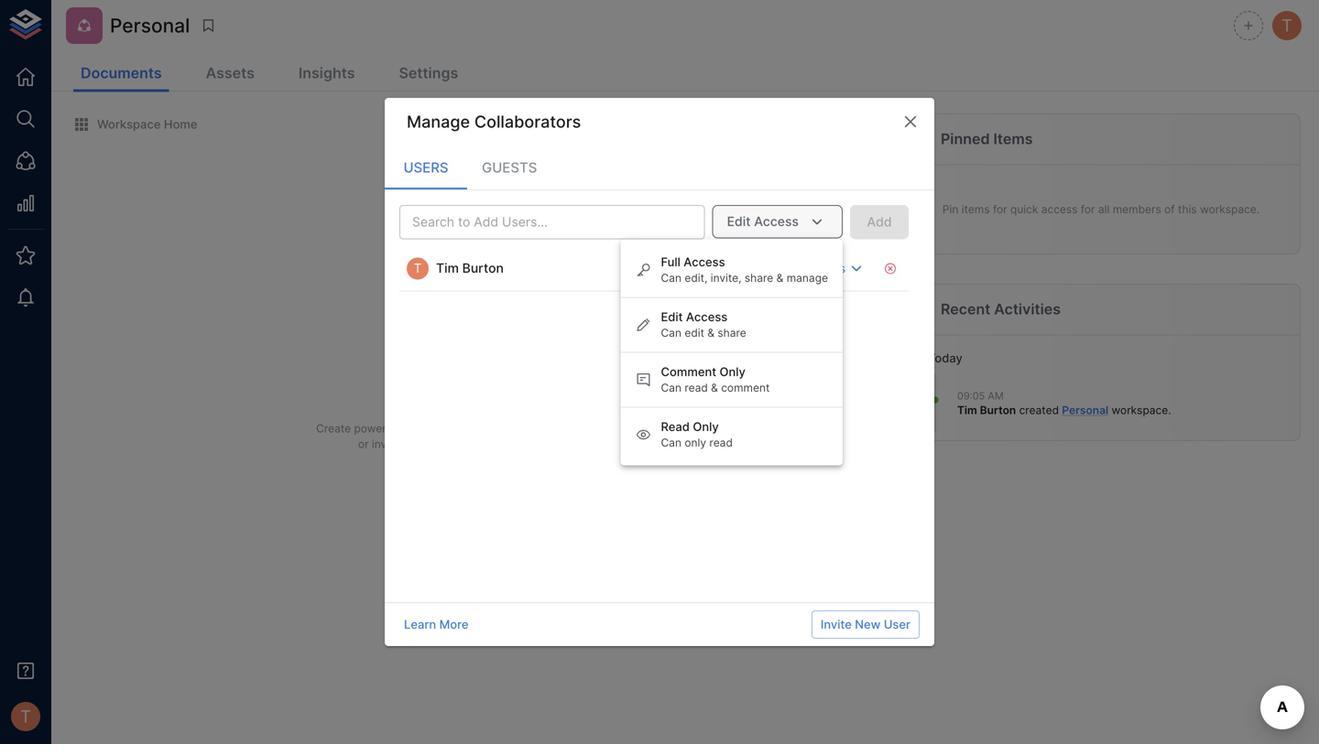 Task type: describe. For each thing, give the bounding box(es) containing it.
read inside comment only can read & comment
[[685, 382, 708, 395]]

more
[[439, 618, 469, 632]]

workspace
[[97, 117, 161, 131]]

user
[[884, 618, 911, 632]]

personal
[[556, 423, 600, 436]]

settings link
[[392, 57, 466, 92]]

collaborators
[[475, 112, 581, 132]]

items
[[994, 130, 1033, 148]]

pin
[[943, 203, 959, 216]]

pin items for quick access for all members of this workspace.
[[943, 203, 1260, 216]]

settings
[[399, 64, 458, 82]]

new
[[855, 618, 881, 632]]

members
[[1113, 203, 1162, 216]]

use
[[604, 423, 622, 436]]

edit for edit access
[[727, 214, 751, 230]]

comment
[[721, 382, 770, 395]]

items
[[962, 203, 990, 216]]

access for full access
[[805, 261, 846, 276]]

& for only
[[711, 382, 718, 395]]

0 vertical spatial t button
[[1270, 8, 1305, 43]]

edit,
[[685, 272, 708, 285]]

edit access can edit & share
[[661, 310, 747, 340]]

tab list containing users
[[385, 146, 935, 190]]

to
[[458, 438, 469, 451]]

can for edit
[[661, 327, 682, 340]]

& for powerful
[[496, 423, 503, 436]]

team
[[429, 438, 455, 451]]

workspace.
[[1200, 203, 1260, 216]]

access for edit access
[[754, 214, 799, 230]]

invite
[[372, 438, 400, 451]]

learn
[[404, 618, 436, 632]]

create powerful documents, wikis & notes for personal use or invite your team to collaborate with you.
[[316, 423, 622, 451]]

full access can edit, invite, share & manage
[[661, 255, 828, 285]]

wikis
[[467, 423, 493, 436]]

personal inside the 09:05 am tim burton created personal workspace .
[[1062, 404, 1109, 418]]

1 horizontal spatial for
[[993, 203, 1008, 216]]

09:05
[[958, 390, 985, 402]]

comment only can read & comment
[[661, 365, 770, 395]]

full for full access
[[782, 261, 802, 276]]

edit access button
[[713, 205, 843, 239]]

you.
[[558, 438, 580, 451]]

full access button
[[778, 254, 872, 283]]

assets link
[[198, 57, 262, 92]]

Search to Add Users... text field
[[405, 211, 669, 234]]

this
[[1178, 203, 1197, 216]]

collaborate
[[472, 438, 530, 451]]

insights link
[[291, 57, 362, 92]]

full for full access can edit, invite, share & manage
[[661, 255, 681, 269]]

access for full access can edit, invite, share & manage
[[684, 255, 725, 269]]

full access
[[782, 261, 846, 276]]

burton inside the 09:05 am tim burton created personal workspace .
[[980, 404, 1016, 418]]

edit for edit access can edit & share
[[661, 310, 683, 324]]

tim burton
[[436, 261, 504, 276]]

guests
[[482, 160, 537, 176]]

only for comment only
[[720, 365, 746, 379]]

can for full
[[661, 272, 682, 285]]

for inside create powerful documents, wikis & notes for personal use or invite your team to collaborate with you.
[[538, 423, 553, 436]]

read inside 'read only can only read'
[[710, 437, 733, 450]]

t for topmost t 'button'
[[1282, 15, 1293, 36]]

burton inside manage collaborators dialog
[[462, 261, 504, 276]]

manage
[[787, 272, 828, 285]]



Task type: vqa. For each thing, say whether or not it's contained in the screenshot.
DIALOG
no



Task type: locate. For each thing, give the bounding box(es) containing it.
bookmark image
[[200, 17, 217, 34]]

can down comment
[[661, 382, 682, 395]]

0 vertical spatial t
[[1282, 15, 1293, 36]]

1 can from the top
[[661, 272, 682, 285]]

& inside comment only can read & comment
[[711, 382, 718, 395]]

your
[[403, 438, 426, 451]]

tim
[[436, 261, 459, 276], [958, 404, 978, 418]]

edit
[[685, 327, 705, 340]]

personal
[[110, 14, 190, 37], [1062, 404, 1109, 418]]

& right edit
[[708, 327, 715, 340]]

read right "only" on the bottom right
[[710, 437, 733, 450]]

burton down am
[[980, 404, 1016, 418]]

learn more button
[[400, 611, 473, 639]]

1 horizontal spatial t
[[414, 261, 422, 276]]

full inside button
[[782, 261, 802, 276]]

of
[[1165, 203, 1175, 216]]

only up "only" on the bottom right
[[693, 420, 719, 434]]

share
[[745, 272, 774, 285], [718, 327, 747, 340]]

& for access
[[708, 327, 715, 340]]

comment
[[661, 365, 717, 379]]

share right edit
[[718, 327, 747, 340]]

can left "edit,"
[[661, 272, 682, 285]]

access up full access can edit, invite, share & manage
[[754, 214, 799, 230]]

1 horizontal spatial burton
[[980, 404, 1016, 418]]

edit inside button
[[727, 214, 751, 230]]

share for edit access
[[718, 327, 747, 340]]

recent activities
[[941, 301, 1061, 319]]

0 horizontal spatial edit
[[661, 310, 683, 324]]

with
[[533, 438, 555, 451]]

only up comment
[[720, 365, 746, 379]]

& inside edit access can edit & share
[[708, 327, 715, 340]]

for up "with"
[[538, 423, 553, 436]]

edit inside edit access can edit & share
[[661, 310, 683, 324]]

0 vertical spatial burton
[[462, 261, 504, 276]]

tab list
[[385, 146, 935, 190]]

home
[[164, 117, 197, 131]]

edit up comment
[[661, 310, 683, 324]]

users button
[[385, 146, 467, 190]]

for left quick
[[993, 203, 1008, 216]]

3 can from the top
[[661, 382, 682, 395]]

for
[[993, 203, 1008, 216], [1081, 203, 1095, 216], [538, 423, 553, 436]]

1 vertical spatial share
[[718, 327, 747, 340]]

0 horizontal spatial only
[[693, 420, 719, 434]]

full inside full access can edit, invite, share & manage
[[661, 255, 681, 269]]

read down comment
[[685, 382, 708, 395]]

activities
[[994, 301, 1061, 319]]

access down edit access button
[[805, 261, 846, 276]]

can down read
[[661, 437, 682, 450]]

edit access
[[727, 214, 799, 230]]

t button
[[1270, 8, 1305, 43], [5, 697, 46, 738]]

guests button
[[467, 146, 552, 190]]

access
[[754, 214, 799, 230], [684, 255, 725, 269], [805, 261, 846, 276], [686, 310, 728, 324]]

access inside edit access can edit & share
[[686, 310, 728, 324]]

1 horizontal spatial personal
[[1062, 404, 1109, 418]]

1 horizontal spatial full
[[782, 261, 802, 276]]

can for read
[[661, 437, 682, 450]]

& left manage at the right top of page
[[777, 272, 784, 285]]

users
[[404, 160, 449, 176]]

documents,
[[403, 423, 464, 436]]

1 vertical spatial only
[[693, 420, 719, 434]]

access
[[1042, 203, 1078, 216]]

0 horizontal spatial tim
[[436, 261, 459, 276]]

access inside button
[[805, 261, 846, 276]]

only for read only
[[693, 420, 719, 434]]

full up edit access can edit & share
[[661, 255, 681, 269]]

powerful
[[354, 423, 400, 436]]

can inside edit access can edit & share
[[661, 327, 682, 340]]

workspace home link
[[73, 116, 197, 133]]

2 vertical spatial t
[[20, 707, 31, 727]]

1 vertical spatial t button
[[5, 697, 46, 738]]

& inside create powerful documents, wikis & notes for personal use or invite your team to collaborate with you.
[[496, 423, 503, 436]]

edit
[[727, 214, 751, 230], [661, 310, 683, 324]]

1 vertical spatial t
[[414, 261, 422, 276]]

1 horizontal spatial t button
[[1270, 8, 1305, 43]]

0 horizontal spatial for
[[538, 423, 553, 436]]

created
[[1019, 404, 1059, 418]]

create
[[316, 423, 351, 436]]

t inside dialog
[[414, 261, 422, 276]]

0 horizontal spatial full
[[661, 255, 681, 269]]

1 horizontal spatial only
[[720, 365, 746, 379]]

1 vertical spatial burton
[[980, 404, 1016, 418]]

access inside full access can edit, invite, share & manage
[[684, 255, 725, 269]]

2 can from the top
[[661, 327, 682, 340]]

0 vertical spatial edit
[[727, 214, 751, 230]]

pinned items
[[941, 130, 1033, 148]]

personal right created
[[1062, 404, 1109, 418]]

t
[[1282, 15, 1293, 36], [414, 261, 422, 276], [20, 707, 31, 727]]

only inside 'read only can only read'
[[693, 420, 719, 434]]

0 vertical spatial read
[[685, 382, 708, 395]]

0 horizontal spatial read
[[685, 382, 708, 395]]

0 horizontal spatial t button
[[5, 697, 46, 738]]

learn more
[[404, 618, 469, 632]]

full down edit access button
[[782, 261, 802, 276]]

2 horizontal spatial for
[[1081, 203, 1095, 216]]

all
[[1099, 203, 1110, 216]]

tim inside manage collaborators dialog
[[436, 261, 459, 276]]

share for full access
[[745, 272, 774, 285]]

only
[[720, 365, 746, 379], [693, 420, 719, 434]]

only inside comment only can read & comment
[[720, 365, 746, 379]]

1 vertical spatial read
[[710, 437, 733, 450]]

invite
[[821, 618, 852, 632]]

am
[[988, 390, 1004, 402]]

burton
[[462, 261, 504, 276], [980, 404, 1016, 418]]

personal up documents
[[110, 14, 190, 37]]

insights
[[299, 64, 355, 82]]

1 vertical spatial edit
[[661, 310, 683, 324]]

burton down search to add users... "text box"
[[462, 261, 504, 276]]

edit up full access can edit, invite, share & manage
[[727, 214, 751, 230]]

read
[[685, 382, 708, 395], [710, 437, 733, 450]]

0 horizontal spatial t
[[20, 707, 31, 727]]

2 horizontal spatial t
[[1282, 15, 1293, 36]]

can inside comment only can read & comment
[[661, 382, 682, 395]]

access up "edit,"
[[684, 255, 725, 269]]

manage collaborators dialog
[[385, 98, 935, 647]]

1 horizontal spatial tim
[[958, 404, 978, 418]]

0 vertical spatial only
[[720, 365, 746, 379]]

&
[[777, 272, 784, 285], [708, 327, 715, 340], [711, 382, 718, 395], [496, 423, 503, 436]]

quick
[[1011, 203, 1039, 216]]

for left all
[[1081, 203, 1095, 216]]

& down comment
[[711, 382, 718, 395]]

personal link
[[1062, 404, 1109, 418]]

can inside 'read only can only read'
[[661, 437, 682, 450]]

can
[[661, 272, 682, 285], [661, 327, 682, 340], [661, 382, 682, 395], [661, 437, 682, 450]]

1 vertical spatial tim
[[958, 404, 978, 418]]

can for comment
[[661, 382, 682, 395]]

& up "collaborate"
[[496, 423, 503, 436]]

only
[[685, 437, 707, 450]]

documents
[[81, 64, 162, 82]]

0 horizontal spatial personal
[[110, 14, 190, 37]]

manage collaborators
[[407, 112, 581, 132]]

09:05 am tim burton created personal workspace .
[[958, 390, 1172, 418]]

today
[[928, 351, 963, 366]]

0 horizontal spatial burton
[[462, 261, 504, 276]]

access inside button
[[754, 214, 799, 230]]

read
[[661, 420, 690, 434]]

access up edit
[[686, 310, 728, 324]]

invite new user
[[821, 618, 911, 632]]

0 vertical spatial share
[[745, 272, 774, 285]]

.
[[1168, 404, 1172, 418]]

or
[[358, 438, 369, 451]]

invite,
[[711, 272, 742, 285]]

workspace home
[[97, 117, 197, 131]]

share inside edit access can edit & share
[[718, 327, 747, 340]]

1 horizontal spatial edit
[[727, 214, 751, 230]]

workspace
[[1112, 404, 1168, 418]]

documents link
[[73, 57, 169, 92]]

read only can only read
[[661, 420, 733, 450]]

tim inside the 09:05 am tim burton created personal workspace .
[[958, 404, 978, 418]]

0 vertical spatial tim
[[436, 261, 459, 276]]

access for edit access can edit & share
[[686, 310, 728, 324]]

1 vertical spatial personal
[[1062, 404, 1109, 418]]

1 horizontal spatial read
[[710, 437, 733, 450]]

can inside full access can edit, invite, share & manage
[[661, 272, 682, 285]]

t for left t 'button'
[[20, 707, 31, 727]]

assets
[[206, 64, 255, 82]]

notes
[[506, 423, 535, 436]]

0 vertical spatial personal
[[110, 14, 190, 37]]

pinned
[[941, 130, 990, 148]]

& inside full access can edit, invite, share & manage
[[777, 272, 784, 285]]

recent
[[941, 301, 991, 319]]

share right "invite,"
[[745, 272, 774, 285]]

can left edit
[[661, 327, 682, 340]]

share inside full access can edit, invite, share & manage
[[745, 272, 774, 285]]

full
[[661, 255, 681, 269], [782, 261, 802, 276]]

4 can from the top
[[661, 437, 682, 450]]

manage
[[407, 112, 470, 132]]



